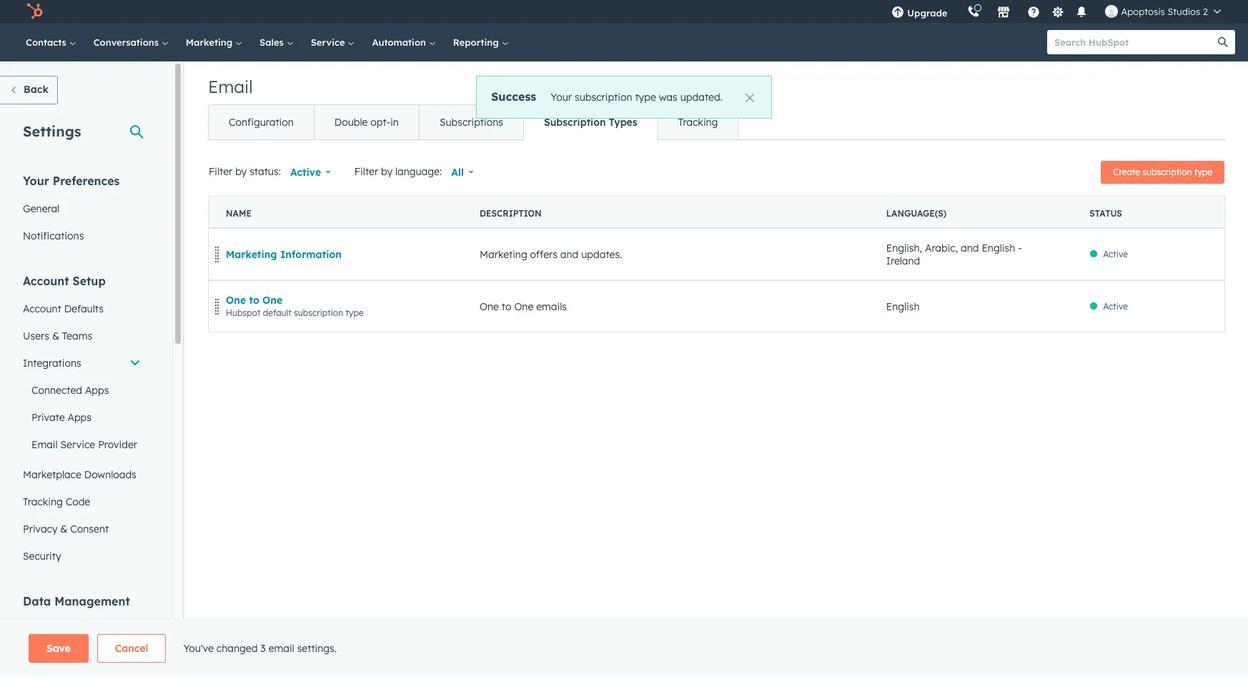 Task type: describe. For each thing, give the bounding box(es) containing it.
type inside one to one hubspot default subscription type
[[346, 307, 364, 318]]

your preferences
[[23, 174, 120, 188]]

language(s)
[[886, 208, 947, 219]]

marketing offers and updates.
[[480, 248, 622, 261]]

tracking for tracking
[[678, 116, 718, 129]]

data management element
[[14, 593, 149, 677]]

2
[[1203, 6, 1208, 17]]

subscriptions link
[[419, 105, 523, 139]]

users & teams
[[23, 330, 92, 342]]

to for emails
[[502, 300, 511, 313]]

back link
[[0, 76, 58, 104]]

Search HubSpot search field
[[1047, 30, 1222, 54]]

name
[[226, 208, 252, 219]]

contacts link
[[17, 23, 85, 61]]

data
[[23, 594, 51, 608]]

type for create subscription type
[[1194, 167, 1212, 177]]

filter by language:
[[354, 165, 442, 178]]

integrations
[[23, 357, 81, 370]]

preferences
[[53, 174, 120, 188]]

upgrade
[[907, 7, 948, 19]]

success
[[491, 89, 536, 104]]

save
[[46, 642, 71, 655]]

subscription
[[544, 116, 606, 129]]

types
[[609, 116, 637, 129]]

to for hubspot
[[249, 293, 259, 306]]

email service provider
[[31, 438, 137, 451]]

you've changed 3 email settings.
[[183, 642, 337, 655]]

setup
[[73, 274, 106, 288]]

2 , from the left
[[956, 241, 958, 254]]

marketplaces button
[[989, 0, 1019, 23]]

marketplace downloads
[[23, 468, 136, 481]]

one to one emails
[[480, 300, 567, 313]]

studios
[[1168, 6, 1200, 17]]

success alert
[[476, 76, 772, 119]]

emails
[[536, 300, 567, 313]]

notifications button
[[1070, 0, 1094, 23]]

account for account setup
[[23, 274, 69, 288]]

changed
[[217, 642, 258, 655]]

active for marketing offers and updates.
[[1103, 248, 1128, 259]]

search button
[[1211, 30, 1235, 54]]

automation
[[372, 36, 429, 48]]

by for language:
[[381, 165, 393, 178]]

filter for filter by status:
[[209, 165, 233, 178]]

privacy
[[23, 523, 57, 535]]

users & teams link
[[14, 322, 149, 350]]

active inside active popup button
[[290, 166, 321, 179]]

conversations
[[93, 36, 161, 48]]

was
[[659, 91, 678, 104]]

email
[[269, 642, 294, 655]]

menu containing apoptosis studios 2
[[882, 0, 1231, 23]]

connected apps link
[[14, 377, 149, 404]]

consent
[[70, 523, 109, 535]]

security link
[[14, 543, 149, 570]]

default
[[263, 307, 291, 318]]

double
[[334, 116, 368, 129]]

opt-
[[371, 116, 390, 129]]

account defaults
[[23, 302, 104, 315]]

create
[[1113, 167, 1140, 177]]

private apps
[[31, 411, 92, 424]]

account defaults link
[[14, 295, 149, 322]]

notifications
[[23, 229, 84, 242]]

help button
[[1022, 0, 1046, 23]]

subscription types
[[544, 116, 637, 129]]

1 , from the left
[[920, 241, 922, 254]]

help image
[[1028, 6, 1041, 19]]

& for privacy
[[60, 523, 67, 535]]

apoptosis studios 2 button
[[1097, 0, 1230, 23]]

tracking code
[[23, 495, 90, 508]]

you've
[[183, 642, 214, 655]]

information
[[280, 248, 342, 261]]

reporting link
[[445, 23, 517, 61]]

email for email
[[208, 76, 253, 97]]

& for users
[[52, 330, 59, 342]]

objects
[[23, 650, 59, 663]]

tracking for tracking code
[[23, 495, 63, 508]]

automation link
[[363, 23, 445, 61]]

apps for private apps
[[68, 411, 92, 424]]

users
[[23, 330, 49, 342]]

subscription inside one to one hubspot default subscription type
[[294, 307, 343, 318]]

private
[[31, 411, 65, 424]]

notifications link
[[14, 222, 149, 250]]

marketing information button
[[226, 248, 342, 261]]

privacy & consent link
[[14, 515, 149, 543]]

create subscription type button
[[1101, 161, 1225, 184]]

settings.
[[297, 642, 337, 655]]

hubspot image
[[26, 3, 43, 20]]

updates.
[[581, 248, 622, 261]]

account setup element
[[14, 273, 149, 570]]

sales
[[260, 36, 286, 48]]

integrations button
[[14, 350, 149, 377]]

filter by status:
[[209, 165, 281, 178]]

general
[[23, 202, 60, 215]]



Task type: locate. For each thing, give the bounding box(es) containing it.
1 horizontal spatial type
[[635, 91, 656, 104]]

contacts
[[26, 36, 69, 48]]

arabic
[[925, 241, 956, 254]]

1 vertical spatial email
[[31, 438, 58, 451]]

tracking down updated. on the top of page
[[678, 116, 718, 129]]

apoptosis
[[1121, 6, 1165, 17]]

to left 'emails'
[[502, 300, 511, 313]]

& right users
[[52, 330, 59, 342]]

search image
[[1218, 37, 1228, 47]]

1 horizontal spatial tracking
[[678, 116, 718, 129]]

active button
[[281, 158, 340, 187]]

english for -
[[982, 241, 1015, 254]]

0 horizontal spatial and
[[560, 248, 579, 261]]

filter down double opt-in link
[[354, 165, 378, 178]]

1 horizontal spatial service
[[311, 36, 348, 48]]

1 filter from the left
[[209, 165, 233, 178]]

1 vertical spatial service
[[60, 438, 95, 451]]

0 vertical spatial email
[[208, 76, 253, 97]]

subscription inside button
[[1143, 167, 1192, 177]]

marketing left sales
[[186, 36, 235, 48]]

1 horizontal spatial and
[[961, 241, 979, 254]]

ireland
[[886, 254, 920, 267]]

your up subscription
[[551, 91, 572, 104]]

marketplaces image
[[998, 6, 1010, 19]]

subscription types link
[[523, 105, 657, 139]]

marketing information
[[226, 248, 342, 261]]

your for your preferences
[[23, 174, 49, 188]]

configuration
[[229, 116, 294, 129]]

privacy & consent
[[23, 523, 109, 535]]

apps inside private apps link
[[68, 411, 92, 424]]

2 account from the top
[[23, 302, 61, 315]]

0 vertical spatial active
[[290, 166, 321, 179]]

1 vertical spatial type
[[1194, 167, 1212, 177]]

marketing down "name" on the top left of the page
[[226, 248, 277, 261]]

by left language: at the left of page
[[381, 165, 393, 178]]

service
[[311, 36, 348, 48], [60, 438, 95, 451]]

objects button
[[14, 643, 149, 670]]

email inside account setup element
[[31, 438, 58, 451]]

status:
[[250, 165, 281, 178]]

account up users
[[23, 302, 61, 315]]

1 vertical spatial &
[[60, 523, 67, 535]]

marketing for marketing offers and updates.
[[480, 248, 527, 261]]

0 vertical spatial apps
[[85, 384, 109, 397]]

account for account defaults
[[23, 302, 61, 315]]

email up configuration link
[[208, 76, 253, 97]]

your preferences element
[[14, 173, 149, 250]]

subscription inside 'success' alert
[[575, 91, 632, 104]]

marketing left offers
[[480, 248, 527, 261]]

close image
[[746, 94, 754, 102]]

provider
[[98, 438, 137, 451]]

cancel
[[115, 642, 148, 655]]

account
[[23, 274, 69, 288], [23, 302, 61, 315]]

1 vertical spatial active
[[1103, 248, 1128, 259]]

0 vertical spatial type
[[635, 91, 656, 104]]

type inside button
[[1194, 167, 1212, 177]]

private apps link
[[14, 404, 149, 431]]

your for your subscription type was updated.
[[551, 91, 572, 104]]

one to one hubspot default subscription type
[[226, 293, 364, 318]]

2 horizontal spatial type
[[1194, 167, 1212, 177]]

by for status:
[[235, 165, 247, 178]]

active for one to one emails
[[1103, 301, 1128, 311]]

upgrade image
[[892, 6, 905, 19]]

2 by from the left
[[381, 165, 393, 178]]

0 horizontal spatial email
[[31, 438, 58, 451]]

0 horizontal spatial to
[[249, 293, 259, 306]]

description
[[480, 208, 542, 219]]

account up account defaults
[[23, 274, 69, 288]]

email for email service provider
[[31, 438, 58, 451]]

tracking
[[678, 116, 718, 129], [23, 495, 63, 508]]

marketplace downloads link
[[14, 461, 149, 488]]

subscription right default
[[294, 307, 343, 318]]

navigation containing configuration
[[208, 104, 739, 140]]

service link
[[302, 23, 363, 61]]

email down private
[[31, 438, 58, 451]]

tara schultz image
[[1106, 5, 1118, 18]]

management
[[54, 594, 130, 608]]

settings image
[[1052, 6, 1064, 19]]

subscription for create
[[1143, 167, 1192, 177]]

tracking up 'privacy'
[[23, 495, 63, 508]]

settings link
[[1049, 4, 1067, 19]]

conversations link
[[85, 23, 177, 61]]

marketing
[[186, 36, 235, 48], [226, 248, 277, 261], [480, 248, 527, 261]]

1 vertical spatial apps
[[68, 411, 92, 424]]

and right offers
[[560, 248, 579, 261]]

your
[[551, 91, 572, 104], [23, 174, 49, 188]]

to
[[249, 293, 259, 306], [502, 300, 511, 313]]

english inside english - ireland
[[982, 241, 1015, 254]]

menu
[[882, 0, 1231, 23]]

0 horizontal spatial your
[[23, 174, 49, 188]]

by
[[235, 165, 247, 178], [381, 165, 393, 178]]

marketing for marketing information
[[226, 248, 277, 261]]

apps for connected apps
[[85, 384, 109, 397]]

tracking inside navigation
[[678, 116, 718, 129]]

1 vertical spatial tracking
[[23, 495, 63, 508]]

1 horizontal spatial &
[[60, 523, 67, 535]]

subscription right create on the top right of page
[[1143, 167, 1192, 177]]

reporting
[[453, 36, 502, 48]]

1 horizontal spatial email
[[208, 76, 253, 97]]

1 horizontal spatial by
[[381, 165, 393, 178]]

1 horizontal spatial subscription
[[575, 91, 632, 104]]

downloads
[[84, 468, 136, 481]]

1 vertical spatial account
[[23, 302, 61, 315]]

apps
[[85, 384, 109, 397], [68, 411, 92, 424]]

2 vertical spatial active
[[1103, 301, 1128, 311]]

double opt-in link
[[314, 105, 419, 139]]

0 horizontal spatial subscription
[[294, 307, 343, 318]]

notifications image
[[1076, 6, 1088, 19]]

your inside 'success' alert
[[551, 91, 572, 104]]

marketplace
[[23, 468, 81, 481]]

hubspot
[[226, 307, 261, 318]]

subscriptions
[[440, 116, 503, 129]]

your subscription type was updated.
[[551, 91, 723, 104]]

0 vertical spatial subscription
[[575, 91, 632, 104]]

english - ireland
[[886, 241, 1022, 267]]

apoptosis studios 2
[[1121, 6, 1208, 17]]

service inside account setup element
[[60, 438, 95, 451]]

0 vertical spatial service
[[311, 36, 348, 48]]

active
[[290, 166, 321, 179], [1103, 248, 1128, 259], [1103, 301, 1128, 311]]

1 horizontal spatial your
[[551, 91, 572, 104]]

& right 'privacy'
[[60, 523, 67, 535]]

calling icon button
[[962, 2, 986, 21]]

0 horizontal spatial &
[[52, 330, 59, 342]]

0 horizontal spatial service
[[60, 438, 95, 451]]

-
[[1018, 241, 1022, 254]]

by left status:
[[235, 165, 247, 178]]

tracking inside account setup element
[[23, 495, 63, 508]]

1 horizontal spatial filter
[[354, 165, 378, 178]]

and right arabic
[[961, 241, 979, 254]]

2 vertical spatial subscription
[[294, 307, 343, 318]]

1 horizontal spatial to
[[502, 300, 511, 313]]

connected apps
[[31, 384, 109, 397]]

service right the sales link
[[311, 36, 348, 48]]

1 horizontal spatial ,
[[956, 241, 958, 254]]

english , arabic , and
[[886, 241, 982, 254]]

in
[[390, 116, 399, 129]]

1 account from the top
[[23, 274, 69, 288]]

0 vertical spatial account
[[23, 274, 69, 288]]

2 filter from the left
[[354, 165, 378, 178]]

0 horizontal spatial filter
[[209, 165, 233, 178]]

status
[[1090, 208, 1122, 219]]

1 vertical spatial your
[[23, 174, 49, 188]]

settings
[[23, 122, 81, 140]]

calling icon image
[[968, 6, 980, 19]]

apps inside connected apps "link"
[[85, 384, 109, 397]]

properties link
[[14, 616, 149, 643]]

sales link
[[251, 23, 302, 61]]

your up general
[[23, 174, 49, 188]]

configuration link
[[209, 105, 314, 139]]

and
[[961, 241, 979, 254], [560, 248, 579, 261]]

back
[[24, 83, 49, 96]]

defaults
[[64, 302, 104, 315]]

english down language(s)
[[886, 241, 920, 254]]

filter
[[209, 165, 233, 178], [354, 165, 378, 178]]

subscription up 'subscription types'
[[575, 91, 632, 104]]

navigation
[[208, 104, 739, 140]]

2 vertical spatial type
[[346, 307, 364, 318]]

to up "hubspot"
[[249, 293, 259, 306]]

type inside 'success' alert
[[635, 91, 656, 104]]

marketing for marketing
[[186, 36, 235, 48]]

one
[[226, 293, 246, 306], [262, 293, 283, 306], [480, 300, 499, 313], [514, 300, 534, 313]]

, left arabic
[[920, 241, 922, 254]]

english down 'ireland'
[[886, 300, 920, 313]]

english for ,
[[886, 241, 920, 254]]

filter left status:
[[209, 165, 233, 178]]

0 horizontal spatial ,
[[920, 241, 922, 254]]

all button
[[442, 158, 483, 187]]

2 horizontal spatial subscription
[[1143, 167, 1192, 177]]

0 vertical spatial &
[[52, 330, 59, 342]]

english left -
[[982, 241, 1015, 254]]

0 vertical spatial tracking
[[678, 116, 718, 129]]

subscription for your
[[575, 91, 632, 104]]

english
[[886, 241, 920, 254], [982, 241, 1015, 254], [886, 300, 920, 313]]

0 horizontal spatial tracking
[[23, 495, 63, 508]]

save button
[[29, 634, 88, 663]]

tracking code link
[[14, 488, 149, 515]]

, right 'ireland'
[[956, 241, 958, 254]]

code
[[66, 495, 90, 508]]

marketing link
[[177, 23, 251, 61]]

0 horizontal spatial type
[[346, 307, 364, 318]]

apps down integrations button
[[85, 384, 109, 397]]

apps down connected apps "link"
[[68, 411, 92, 424]]

type for your subscription type was updated.
[[635, 91, 656, 104]]

language:
[[395, 165, 442, 178]]

filter for filter by language:
[[354, 165, 378, 178]]

to inside one to one hubspot default subscription type
[[249, 293, 259, 306]]

offers
[[530, 248, 558, 261]]

1 vertical spatial subscription
[[1143, 167, 1192, 177]]

tracking link
[[657, 105, 738, 139]]

3
[[260, 642, 266, 655]]

double opt-in
[[334, 116, 399, 129]]

updated.
[[680, 91, 723, 104]]

1 by from the left
[[235, 165, 247, 178]]

connected
[[31, 384, 82, 397]]

0 vertical spatial your
[[551, 91, 572, 104]]

0 horizontal spatial by
[[235, 165, 247, 178]]

service down private apps link
[[60, 438, 95, 451]]



Task type: vqa. For each thing, say whether or not it's contained in the screenshot.
howard n/a 'ICON'
no



